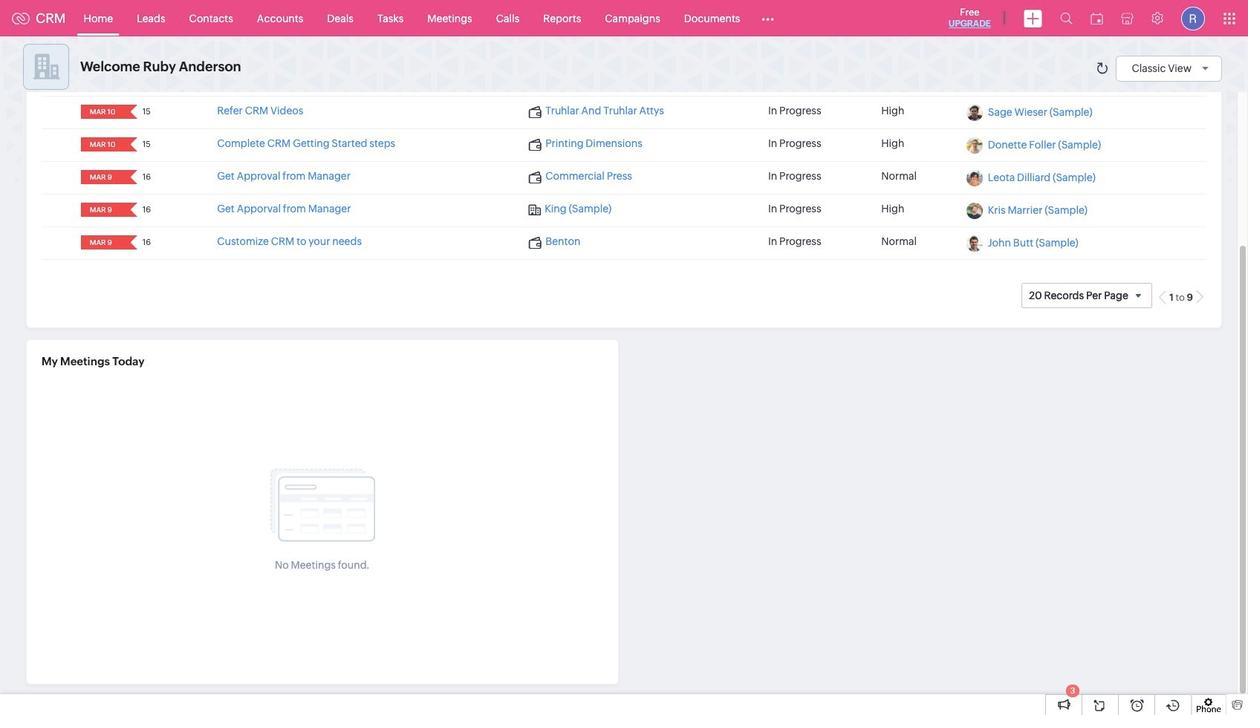 Task type: locate. For each thing, give the bounding box(es) containing it.
profile image
[[1182, 6, 1206, 30]]

logo image
[[12, 12, 30, 24]]

search image
[[1061, 12, 1073, 25]]

None field
[[85, 105, 120, 119], [85, 138, 120, 152], [85, 170, 120, 184], [85, 203, 120, 217], [85, 236, 120, 250], [85, 105, 120, 119], [85, 138, 120, 152], [85, 170, 120, 184], [85, 203, 120, 217], [85, 236, 120, 250]]

create menu image
[[1024, 9, 1043, 27]]

search element
[[1052, 0, 1082, 36]]



Task type: describe. For each thing, give the bounding box(es) containing it.
calendar image
[[1091, 12, 1104, 24]]

Other Modules field
[[753, 6, 785, 30]]

profile element
[[1173, 0, 1215, 36]]

create menu element
[[1015, 0, 1052, 36]]



Task type: vqa. For each thing, say whether or not it's contained in the screenshot.
Create Menu ELEMENT
yes



